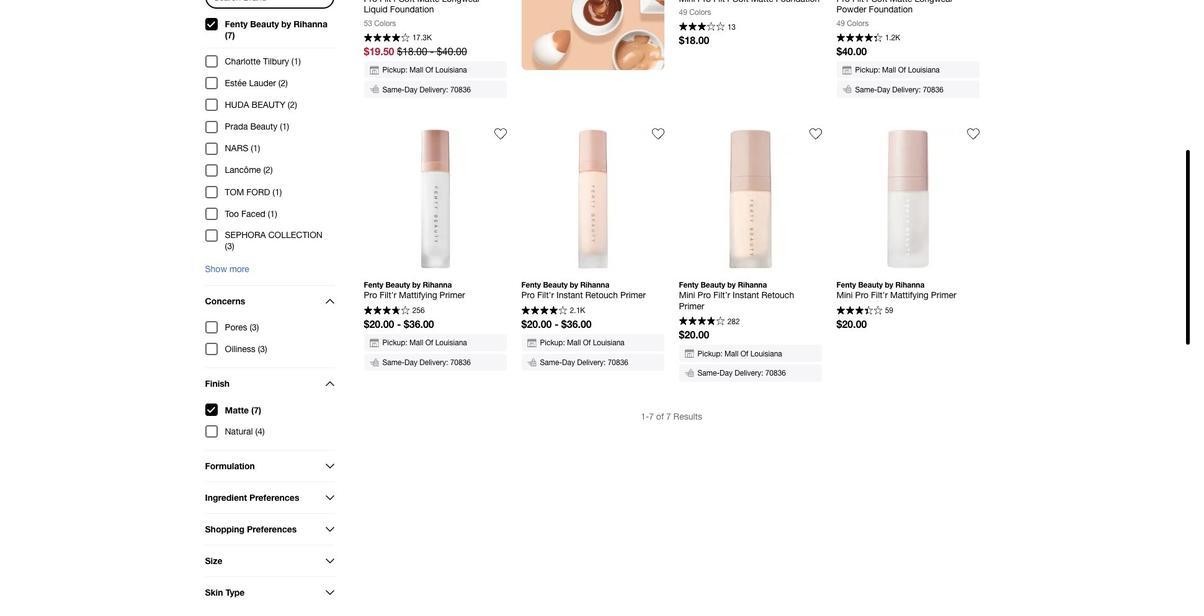 Task type: vqa. For each thing, say whether or not it's contained in the screenshot.
2.1K reviews ELEMENT
yes



Task type: locate. For each thing, give the bounding box(es) containing it.
0 vertical spatial 4 stars element
[[364, 33, 410, 43]]

13 reviews element
[[728, 23, 736, 31]]

3.5 stars element for 59 reviews element
[[837, 306, 882, 316]]

2.1k reviews element
[[570, 307, 585, 315]]

3.5 stars element left 256 reviews 'element'
[[364, 306, 410, 316]]

4 stars element left 17.3k reviews "element" on the top of the page
[[364, 33, 410, 43]]

17.3k reviews element
[[412, 34, 432, 42]]

3.5 stars element left 59 reviews element
[[837, 306, 882, 316]]

sign in to love fenty beauty by rihanna - mini pro filt'r instant retouch primer image
[[809, 128, 822, 140]]

1 horizontal spatial 4 stars element
[[521, 306, 567, 316]]

256 reviews element
[[412, 307, 425, 315]]

sign in to love fenty beauty by rihanna - mini pro filt'r mattifying primer image
[[967, 128, 979, 140]]

4 stars element for 282 reviews element
[[679, 317, 725, 327]]

1 horizontal spatial 3.5 stars element
[[837, 306, 882, 316]]

4 stars element left 2.1k reviews element
[[521, 306, 567, 316]]

2 3.5 stars element from the left
[[837, 306, 882, 316]]

4 stars element left 282 reviews element
[[679, 317, 725, 327]]

fenty beauty by rihanna - mini pro filt'r instant retouch primer image
[[679, 128, 822, 270]]

0 horizontal spatial 3.5 stars element
[[364, 306, 410, 316]]

2 vertical spatial 4 stars element
[[679, 317, 725, 327]]

4.5 stars element
[[837, 33, 882, 43]]

3.5 stars element
[[364, 306, 410, 316], [837, 306, 882, 316]]

1 vertical spatial 4 stars element
[[521, 306, 567, 316]]

2 horizontal spatial 4 stars element
[[679, 317, 725, 327]]

4 stars element
[[364, 33, 410, 43], [521, 306, 567, 316], [679, 317, 725, 327]]

1 3.5 stars element from the left
[[364, 306, 410, 316]]

0 horizontal spatial 4 stars element
[[364, 33, 410, 43]]

Search Brand search field
[[206, 0, 333, 7]]



Task type: describe. For each thing, give the bounding box(es) containing it.
59 reviews element
[[885, 307, 893, 315]]

foundation finder | take the quiz > image
[[521, 0, 664, 70]]

fenty beauty by rihanna - pro filt'r mattifying primer image
[[364, 128, 507, 270]]

1.2k reviews element
[[885, 34, 900, 42]]

sign in to love fenty beauty by rihanna - pro filt'r instant retouch primer image
[[652, 128, 664, 140]]

3.5 stars element for 256 reviews 'element'
[[364, 306, 410, 316]]

fenty beauty by rihanna - mini pro filt'r mattifying primer image
[[837, 128, 979, 270]]

282 reviews element
[[728, 318, 740, 326]]

3 stars element
[[679, 23, 725, 32]]

fenty beauty by rihanna - pro filt'r instant retouch primer image
[[521, 128, 664, 270]]

sign in to love fenty beauty by rihanna - pro filt'r mattifying primer image
[[494, 128, 507, 140]]

4 stars element for 17.3k reviews "element" on the top of the page
[[364, 33, 410, 43]]

4 stars element for 2.1k reviews element
[[521, 306, 567, 316]]



